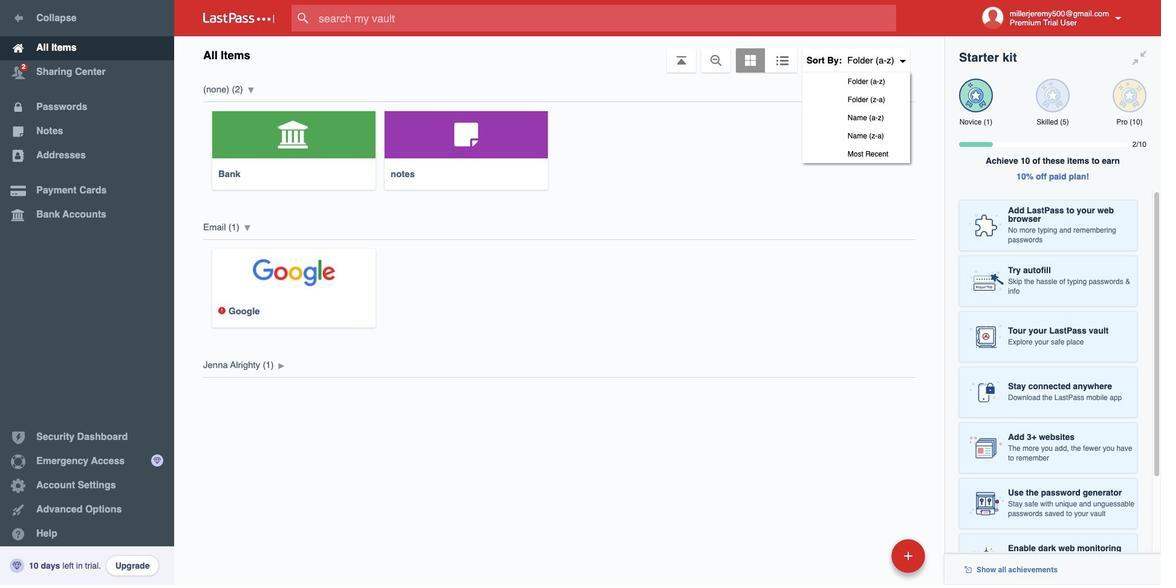 Task type: describe. For each thing, give the bounding box(es) containing it.
new item element
[[808, 539, 930, 573]]



Task type: locate. For each thing, give the bounding box(es) containing it.
Search search field
[[292, 5, 920, 31]]

lastpass image
[[203, 13, 275, 24]]

vault options navigation
[[174, 36, 945, 163]]

main navigation navigation
[[0, 0, 174, 585]]

new item navigation
[[808, 536, 933, 585]]

search my vault text field
[[292, 5, 920, 31]]



